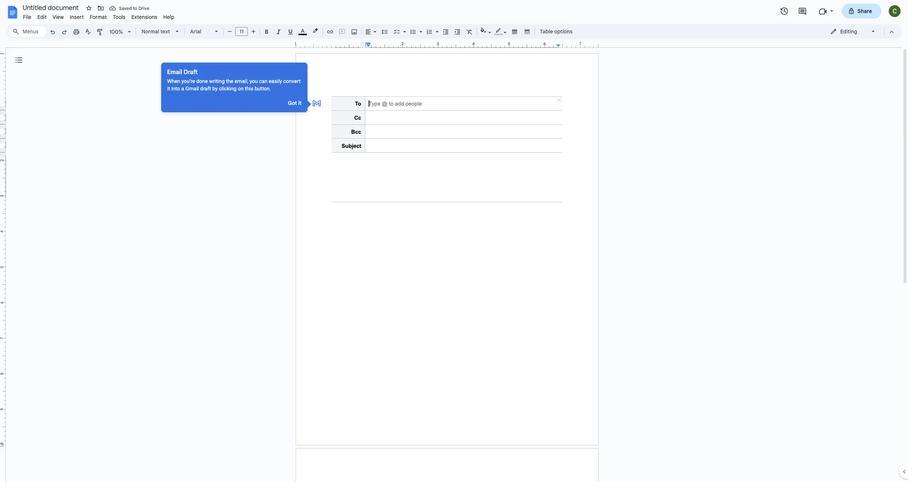 Task type: describe. For each thing, give the bounding box(es) containing it.
convert
[[283, 78, 301, 84]]

share button
[[842, 4, 882, 19]]

tools
[[113, 14, 125, 20]]

editing
[[841, 28, 858, 35]]

Zoom field
[[106, 26, 134, 37]]

line & paragraph spacing image
[[380, 26, 389, 37]]

main toolbar
[[46, 0, 576, 350]]

bulleted list menu image
[[418, 27, 422, 29]]

tools menu item
[[110, 13, 128, 21]]

arial option
[[190, 26, 210, 37]]

button.
[[255, 86, 271, 92]]

normal text
[[142, 28, 170, 35]]

it inside email draft when you're done writing the email, you can easily convert it into a gmail draft by clicking on this button.
[[167, 86, 170, 92]]

this
[[245, 86, 253, 92]]

arial
[[190, 28, 201, 35]]

the
[[226, 78, 233, 84]]

got
[[288, 100, 297, 106]]

gmail
[[185, 86, 199, 92]]

insert
[[70, 14, 84, 20]]

file menu item
[[20, 13, 34, 21]]

edit
[[37, 14, 47, 20]]

view
[[53, 14, 64, 20]]

writing
[[209, 78, 225, 84]]

share
[[858, 8, 872, 14]]

Rename text field
[[20, 3, 83, 12]]

email draft alert dialog
[[161, 63, 311, 112]]

extensions
[[131, 14, 157, 20]]

table options button
[[537, 26, 576, 37]]

you're
[[181, 78, 195, 84]]

into
[[171, 86, 180, 92]]

drive
[[138, 5, 149, 11]]

format
[[90, 14, 107, 20]]

easily
[[269, 78, 282, 84]]

by
[[212, 86, 218, 92]]

styles list. normal text selected. option
[[142, 26, 171, 37]]

border width image
[[510, 26, 519, 37]]

when
[[167, 78, 180, 84]]

email,
[[235, 78, 248, 84]]

table options
[[540, 28, 573, 35]]

on
[[238, 86, 244, 92]]

email
[[167, 69, 182, 76]]

border dash image
[[523, 26, 532, 37]]



Task type: locate. For each thing, give the bounding box(es) containing it.
file
[[23, 14, 31, 20]]

edit menu item
[[34, 13, 50, 21]]

draft
[[184, 69, 198, 76]]

it left into
[[167, 86, 170, 92]]

mode and view toolbar
[[825, 24, 898, 39]]

it right got
[[298, 100, 302, 106]]

menu bar banner
[[0, 0, 908, 482]]

checklist menu image
[[401, 27, 406, 29]]

done
[[196, 78, 208, 84]]

Star checkbox
[[84, 3, 94, 13]]

1 horizontal spatial it
[[298, 100, 302, 106]]

Font size text field
[[236, 27, 248, 36]]

highlight color image
[[311, 26, 319, 35]]

editing button
[[825, 26, 881, 37]]

insert image image
[[350, 26, 359, 37]]

text color image
[[299, 26, 307, 35]]

menu bar inside menu bar banner
[[20, 10, 177, 22]]

email draft when you're done writing the email, you can easily convert it into a gmail draft by clicking on this button.
[[167, 69, 301, 92]]

menu bar
[[20, 10, 177, 22]]

saved to drive button
[[107, 3, 151, 13]]

1
[[295, 41, 297, 46]]

saved to drive
[[119, 5, 149, 11]]

0 horizontal spatial it
[[167, 86, 170, 92]]

clicking
[[219, 86, 237, 92]]

extensions menu item
[[128, 13, 160, 21]]

Font size field
[[235, 27, 251, 36]]

help menu item
[[160, 13, 177, 21]]

normal
[[142, 28, 159, 35]]

0 vertical spatial it
[[167, 86, 170, 92]]

text
[[160, 28, 170, 35]]

menu bar containing file
[[20, 10, 177, 22]]

Zoom text field
[[107, 27, 125, 37]]

got it
[[288, 100, 302, 106]]

help
[[163, 14, 174, 20]]

view menu item
[[50, 13, 67, 21]]

draft
[[200, 86, 211, 92]]

a
[[181, 86, 184, 92]]

1 vertical spatial it
[[298, 100, 302, 106]]

email draft application
[[0, 0, 908, 482]]

format menu item
[[87, 13, 110, 21]]

got it button
[[288, 100, 302, 106]]

saved
[[119, 5, 132, 11]]

you
[[250, 78, 258, 84]]

table
[[540, 28, 553, 35]]

options
[[554, 28, 573, 35]]

to
[[133, 5, 137, 11]]

it
[[167, 86, 170, 92], [298, 100, 302, 106]]

insert menu item
[[67, 13, 87, 21]]

can
[[259, 78, 268, 84]]

click to select borders image
[[557, 98, 562, 103]]

Menus field
[[9, 26, 46, 37]]



Task type: vqa. For each thing, say whether or not it's contained in the screenshot.
the right City,
no



